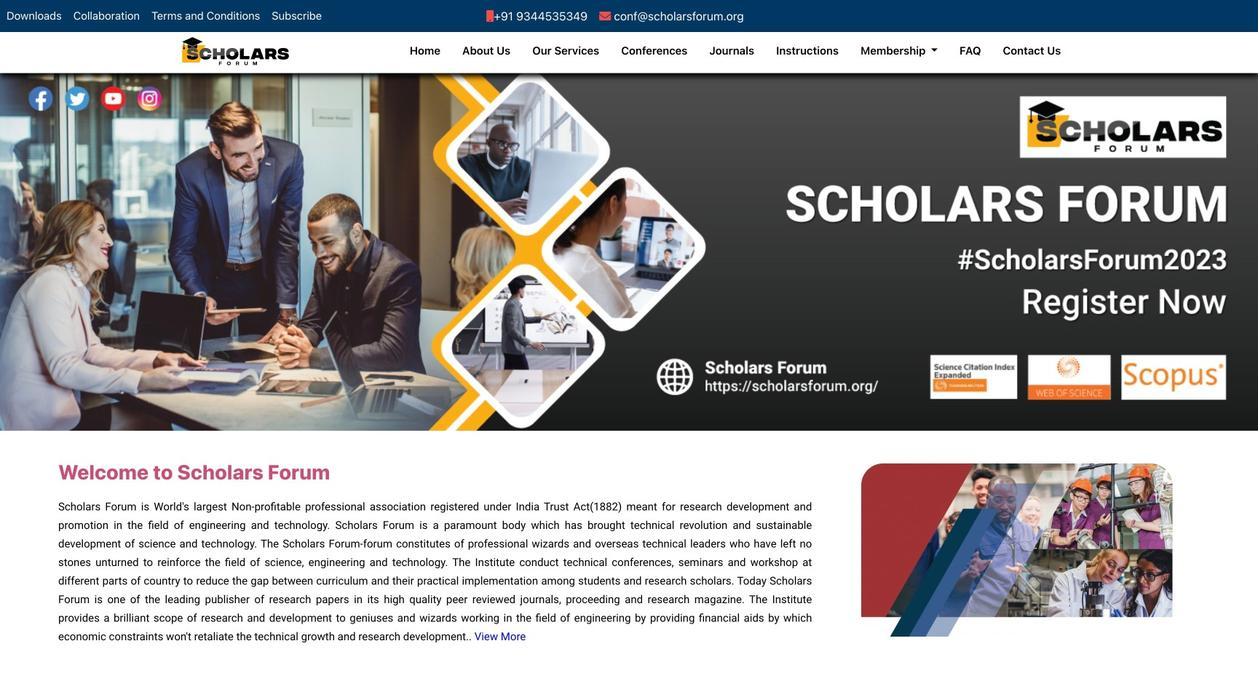 Task type: locate. For each thing, give the bounding box(es) containing it.
envelope image
[[599, 10, 611, 22]]



Task type: describe. For each thing, give the bounding box(es) containing it.
mobile image
[[487, 10, 494, 22]]



